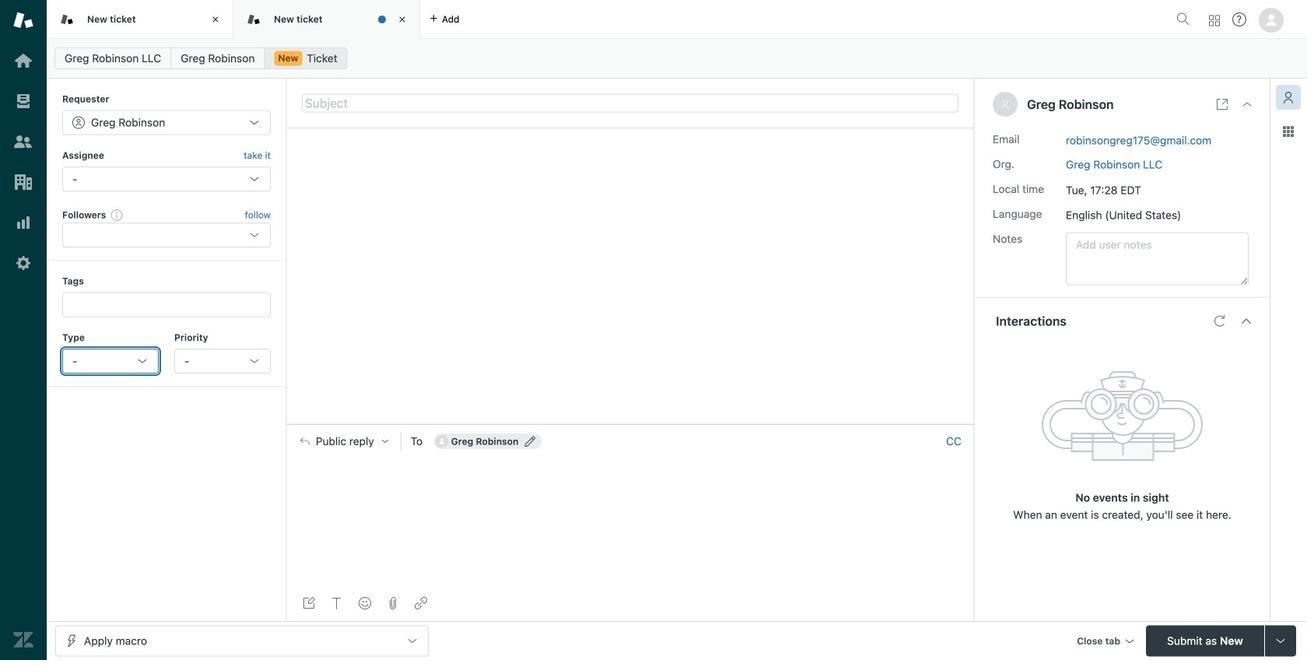 Task type: describe. For each thing, give the bounding box(es) containing it.
info on adding followers image
[[111, 209, 123, 221]]

robinsongreg175@gmail.com image
[[436, 435, 448, 447]]

customer context image
[[1283, 91, 1295, 104]]

Add user notes text field
[[1067, 232, 1250, 285]]

displays possible ticket submission types image
[[1275, 635, 1288, 647]]

edit user image
[[525, 436, 536, 447]]

get started image
[[13, 51, 33, 71]]

1 close image from the left
[[208, 12, 223, 27]]

draft mode image
[[303, 597, 315, 610]]

2 tab from the left
[[234, 0, 420, 39]]

close image
[[1242, 98, 1254, 111]]

zendesk products image
[[1210, 15, 1221, 26]]

minimize composer image
[[624, 418, 637, 430]]

zendesk image
[[13, 630, 33, 650]]

1 tab from the left
[[47, 0, 234, 39]]

views image
[[13, 91, 33, 111]]



Task type: locate. For each thing, give the bounding box(es) containing it.
add link (cmd k) image
[[415, 597, 427, 610]]

tab
[[47, 0, 234, 39], [234, 0, 420, 39]]

1 horizontal spatial close image
[[395, 12, 410, 27]]

organizations image
[[13, 172, 33, 192]]

admin image
[[13, 253, 33, 273]]

0 horizontal spatial close image
[[208, 12, 223, 27]]

get help image
[[1233, 12, 1247, 26]]

2 close image from the left
[[395, 12, 410, 27]]

format text image
[[331, 597, 343, 610]]

view more details image
[[1217, 98, 1229, 111]]

user image
[[1001, 100, 1011, 109], [1003, 101, 1009, 109]]

zendesk support image
[[13, 10, 33, 30]]

close image
[[208, 12, 223, 27], [395, 12, 410, 27]]

apps image
[[1283, 125, 1295, 138]]

customers image
[[13, 132, 33, 152]]

reporting image
[[13, 213, 33, 233]]

add attachment image
[[387, 597, 399, 610]]

tabs tab list
[[47, 0, 1171, 39]]

insert emojis image
[[359, 597, 371, 610]]

Subject field
[[302, 94, 959, 112]]

secondary element
[[47, 43, 1308, 74]]

main element
[[0, 0, 47, 660]]



Task type: vqa. For each thing, say whether or not it's contained in the screenshot.
the Get Started icon
yes



